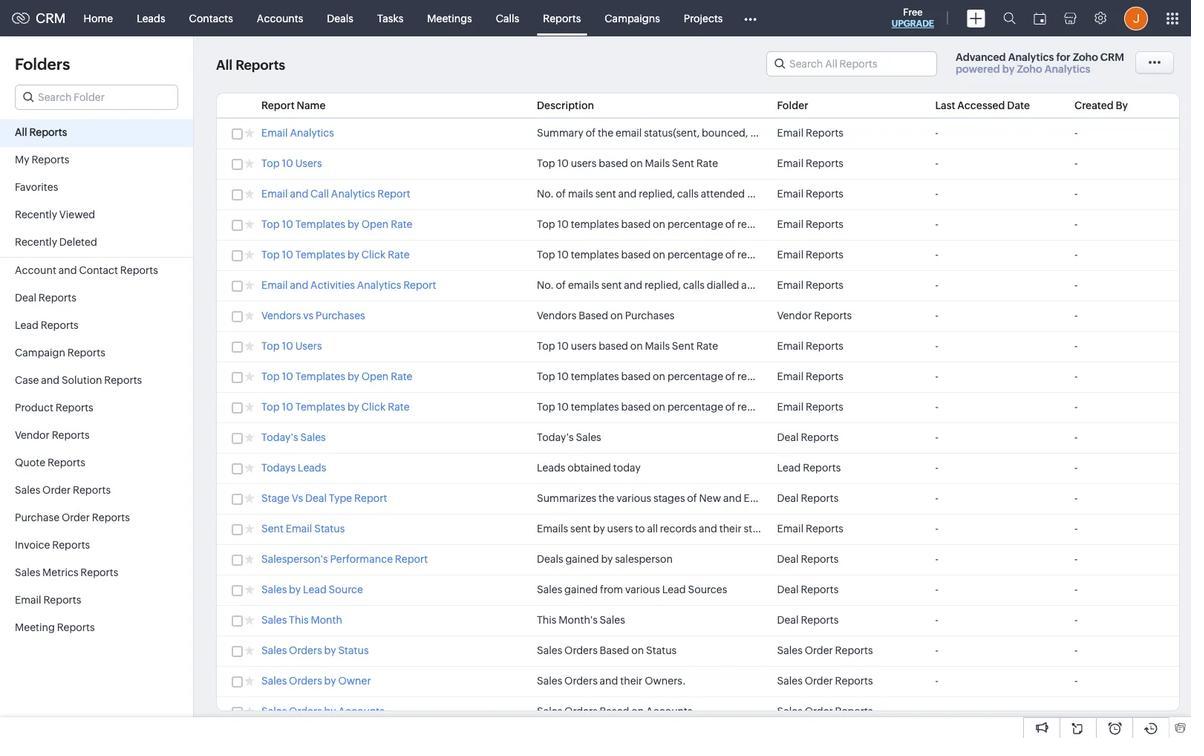 Task type: locate. For each thing, give the bounding box(es) containing it.
3 templates from the top
[[295, 371, 346, 383]]

sales inside sales by lead source link
[[261, 584, 287, 596]]

mails
[[568, 188, 593, 200]]

0 vertical spatial deals
[[327, 12, 354, 24]]

1 vertical spatial sent
[[672, 340, 694, 352]]

and inside 'link'
[[58, 264, 77, 276]]

invoice reports
[[15, 539, 90, 551]]

all reports down accounts link
[[216, 57, 285, 73]]

1 horizontal spatial this
[[537, 614, 557, 626]]

Search All Reports text field
[[767, 52, 937, 76]]

Search Folder text field
[[16, 85, 178, 109]]

1 vertical spatial replied,
[[645, 279, 681, 291]]

based
[[853, 127, 883, 139], [599, 157, 628, 169], [621, 218, 651, 230], [621, 249, 651, 261], [599, 340, 628, 352], [621, 371, 651, 383], [621, 401, 651, 413]]

top 10 templates by open rate for 2nd top 10 templates by open rate link
[[261, 371, 413, 383]]

top 10 users down vs
[[261, 340, 322, 352]]

this left month's
[[537, 614, 557, 626]]

sales right missed
[[818, 188, 842, 200]]

leads up stage vs deal type report
[[298, 462, 326, 474]]

1 vertical spatial vendor reports
[[15, 429, 90, 441]]

product reports link
[[0, 395, 193, 423]]

deals down the emails
[[537, 553, 564, 565]]

dialled
[[707, 279, 739, 291]]

1 mails from the top
[[645, 157, 670, 169]]

various
[[617, 493, 652, 504], [625, 584, 660, 596]]

existing
[[744, 493, 782, 504]]

0 vertical spatial users
[[571, 157, 597, 169]]

and right dialled
[[742, 279, 760, 291]]

1 vertical spatial lead reports
[[777, 462, 841, 474]]

1 vendors from the left
[[261, 310, 301, 322]]

deal reports for deals gained by salesperson
[[777, 553, 839, 565]]

gained left from
[[565, 584, 598, 596]]

owners.
[[645, 675, 686, 687]]

1 vertical spatial sent
[[601, 279, 622, 291]]

2 top 10 users from the top
[[261, 340, 322, 352]]

0 horizontal spatial their
[[621, 675, 643, 687]]

1 vertical spatial top 10 templates by open rate
[[261, 371, 413, 383]]

1 vertical spatial top 10 templates based on percentage of recipients who have opened the email
[[537, 371, 920, 383]]

summary
[[537, 127, 584, 139]]

accounts
[[257, 12, 303, 24], [338, 706, 385, 718], [646, 706, 693, 718]]

emails
[[537, 523, 568, 535]]

and
[[793, 127, 811, 139], [1013, 127, 1032, 139], [290, 188, 308, 200], [618, 188, 637, 200], [747, 188, 766, 200], [58, 264, 77, 276], [290, 279, 308, 291], [624, 279, 643, 291], [742, 279, 760, 291], [894, 279, 912, 291], [1007, 279, 1025, 291], [41, 374, 59, 386], [723, 493, 742, 504], [699, 523, 718, 535], [600, 675, 618, 687]]

orders down sales orders by status link at the left bottom of the page
[[289, 675, 322, 687]]

vendor reports down events,
[[777, 310, 852, 322]]

1 vertical spatial top 10 templates by click rate
[[261, 401, 410, 413]]

calls left dialled
[[683, 279, 705, 291]]

2 recently from the top
[[15, 236, 57, 248]]

1 horizontal spatial today's sales
[[537, 432, 602, 443]]

zoho left the for
[[1017, 63, 1043, 75]]

crm up the folders on the top of page
[[36, 10, 66, 26]]

sales this month link
[[261, 614, 342, 628]]

0 vertical spatial replied,
[[639, 188, 675, 200]]

top 10 templates by open rate for second top 10 templates by open rate link from the bottom
[[261, 218, 413, 230]]

top 10 users link down vs
[[261, 340, 322, 354]]

0 vertical spatial sales
[[818, 188, 842, 200]]

to
[[635, 523, 645, 535]]

1 have from the top
[[811, 218, 834, 230]]

2 vendors from the left
[[537, 310, 577, 322]]

email reports for second top 10 templates by open rate link from the bottom
[[777, 218, 844, 230]]

zoho right the for
[[1073, 51, 1099, 63]]

calls for attended
[[677, 188, 699, 200]]

0 vertical spatial their
[[720, 523, 742, 535]]

0 horizontal spatial all
[[15, 126, 27, 138]]

recently for recently deleted
[[15, 236, 57, 248]]

2 templates from the top
[[295, 249, 346, 261]]

1 click from the top
[[362, 249, 386, 261]]

1 vertical spatial top 10 templates by open rate link
[[261, 371, 413, 385]]

by inside advanced analytics for zoho crm powered by zoho analytics
[[1003, 63, 1015, 75]]

4 templates from the top
[[571, 401, 619, 413]]

status down stage vs deal type report link
[[314, 523, 345, 535]]

2 top 10 templates based on percentage of recipients who have opened the email from the top
[[537, 371, 920, 383]]

templates up today's sales link
[[295, 401, 346, 413]]

open for 2nd top 10 templates by open rate link
[[362, 371, 389, 383]]

1 horizontal spatial all reports
[[216, 57, 285, 73]]

1 vertical spatial top 10 users
[[261, 340, 322, 352]]

top 10 templates by click rate for second top 10 templates by click rate link from the bottom of the page
[[261, 249, 410, 261]]

0 vertical spatial opened
[[836, 218, 873, 230]]

1 horizontal spatial all
[[216, 57, 233, 73]]

1 horizontal spatial purchases
[[625, 310, 675, 322]]

various up to
[[617, 493, 652, 504]]

calendar image
[[1034, 12, 1047, 24]]

2 click from the top
[[362, 401, 386, 413]]

3 templates from the top
[[571, 371, 619, 383]]

mails for first "top 10 users" link from the bottom
[[645, 340, 670, 352]]

1 vertical spatial no.
[[537, 279, 554, 291]]

1 vertical spatial deals
[[537, 553, 564, 565]]

1 users from the top
[[295, 157, 322, 169]]

0 vertical spatial mails
[[645, 157, 670, 169]]

0 vertical spatial top 10 templates based on percentage of recipients who have opened the email
[[537, 218, 920, 230]]

based up sales orders and their owners.
[[600, 645, 630, 657]]

all reports
[[216, 57, 285, 73], [15, 126, 67, 138]]

crm inside advanced analytics for zoho crm powered by zoho analytics
[[1101, 51, 1125, 63]]

0 vertical spatial top 10 templates by click rate
[[261, 249, 410, 261]]

0 horizontal spatial vendors
[[261, 310, 301, 322]]

1 clicked from the top
[[836, 249, 871, 261]]

orders down sales orders by owner link at the bottom
[[289, 706, 322, 718]]

0 vertical spatial recently
[[15, 209, 57, 221]]

all down contacts
[[216, 57, 233, 73]]

orders down this month's sales on the bottom
[[565, 645, 598, 657]]

email
[[261, 127, 288, 139], [777, 127, 804, 139], [777, 157, 804, 169], [261, 188, 288, 200], [777, 188, 804, 200], [777, 218, 804, 230], [777, 249, 804, 261], [261, 279, 288, 291], [777, 279, 804, 291], [777, 340, 804, 352], [777, 371, 804, 383], [777, 401, 804, 413], [286, 523, 312, 535], [777, 523, 804, 535], [15, 594, 41, 606]]

sales inside sales order reports link
[[15, 484, 40, 496]]

0 horizontal spatial today's
[[261, 432, 298, 443]]

users down vendors based on purchases
[[571, 340, 597, 352]]

calls
[[677, 188, 699, 200], [683, 279, 705, 291]]

1 top 10 templates by click rate from the top
[[261, 249, 410, 261]]

received,
[[762, 279, 806, 291]]

their
[[720, 523, 742, 535], [621, 675, 643, 687]]

gained down the emails
[[566, 553, 599, 565]]

templates up emails
[[571, 249, 619, 261]]

0 horizontal spatial crm
[[36, 10, 66, 26]]

and left user
[[1013, 127, 1032, 139]]

recently
[[15, 209, 57, 221], [15, 236, 57, 248]]

0 vertical spatial open
[[362, 218, 389, 230]]

top 10 templates by open rate
[[261, 218, 413, 230], [261, 371, 413, 383]]

email and call analytics report
[[261, 188, 411, 200]]

1 horizontal spatial zoho
[[1073, 51, 1099, 63]]

vendors for vendors vs purchases
[[261, 310, 301, 322]]

0 vertical spatial top 10 templates by click rate link
[[261, 249, 410, 263]]

users down "email analytics" link
[[295, 157, 322, 169]]

analytics right activities
[[357, 279, 401, 291]]

top 10 templates by open rate down the vendors vs purchases link
[[261, 371, 413, 383]]

and down deleted
[[58, 264, 77, 276]]

0 horizontal spatial purchases
[[316, 310, 365, 322]]

top 10 templates by open rate link
[[261, 218, 413, 233], [261, 371, 413, 385]]

reports inside case and solution reports 'link'
[[104, 374, 142, 386]]

their left owners.
[[621, 675, 643, 687]]

1 vertical spatial top 10 users based on mails sent rate
[[537, 340, 718, 352]]

1 horizontal spatial today's
[[537, 432, 574, 443]]

templates for first top 10 templates by click rate link from the bottom
[[571, 401, 619, 413]]

1 top 10 templates based on percentage of recipients who have clicked the email from the top
[[537, 249, 917, 261]]

1 today's from the left
[[261, 432, 298, 443]]

templates up obtained
[[571, 401, 619, 413]]

1 templates from the top
[[295, 218, 346, 230]]

all reports inside all reports link
[[15, 126, 67, 138]]

1 vertical spatial top 10 users link
[[261, 340, 322, 354]]

vendors down emails
[[537, 310, 577, 322]]

1 vertical spatial mails
[[645, 340, 670, 352]]

2 top 10 templates by open rate link from the top
[[261, 371, 413, 385]]

4 recipients from the top
[[738, 401, 786, 413]]

orders for sales orders by accounts
[[289, 706, 322, 718]]

0 horizontal spatial representatives
[[844, 188, 919, 200]]

accounts left 'deals' link
[[257, 12, 303, 24]]

top 10 templates by click rate link up activities
[[261, 249, 410, 263]]

1 recipients from the top
[[738, 218, 786, 230]]

1 vertical spatial opened
[[836, 371, 873, 383]]

0 vertical spatial clicked
[[836, 249, 871, 261]]

zoho
[[1073, 51, 1099, 63], [1017, 63, 1043, 75]]

sales order reports
[[15, 484, 111, 496], [777, 645, 873, 657], [777, 675, 873, 687], [777, 706, 873, 718]]

top 10 templates by click rate link up today's sales link
[[261, 401, 410, 415]]

quote reports link
[[0, 450, 193, 478]]

order for sales orders by owner
[[805, 675, 833, 687]]

1 vertical spatial crm
[[1101, 51, 1125, 63]]

all
[[216, 57, 233, 73], [15, 126, 27, 138]]

sales inside sales this month link
[[261, 614, 287, 626]]

the
[[598, 127, 614, 139], [876, 218, 891, 230], [873, 249, 889, 261], [876, 371, 891, 383], [873, 401, 889, 413], [599, 493, 615, 504]]

based down emails
[[579, 310, 608, 322]]

1 vertical spatial clicked
[[836, 401, 871, 413]]

leads for leads
[[137, 12, 165, 24]]

0 vertical spatial top 10 users based on mails sent rate
[[537, 157, 718, 169]]

reports
[[543, 12, 581, 24], [236, 57, 285, 73], [29, 126, 67, 138], [806, 127, 844, 139], [31, 154, 69, 166], [806, 157, 844, 169], [806, 188, 844, 200], [806, 218, 844, 230], [806, 249, 844, 261], [120, 264, 158, 276], [806, 279, 844, 291], [38, 292, 76, 304], [814, 310, 852, 322], [41, 319, 79, 331], [806, 340, 844, 352], [67, 347, 105, 359], [806, 371, 844, 383], [104, 374, 142, 386], [806, 401, 844, 413], [55, 402, 93, 414], [52, 429, 90, 441], [801, 432, 839, 443], [47, 457, 85, 469], [803, 462, 841, 474], [73, 484, 111, 496], [801, 493, 839, 504], [92, 512, 130, 524], [806, 523, 844, 535], [52, 539, 90, 551], [801, 553, 839, 565], [80, 567, 118, 579], [801, 584, 839, 596], [43, 594, 81, 606], [801, 614, 839, 626], [57, 622, 95, 634], [835, 645, 873, 657], [835, 675, 873, 687], [835, 706, 873, 718]]

recently inside recently viewed link
[[15, 209, 57, 221]]

sales inside today's sales link
[[300, 432, 326, 443]]

templates down call
[[295, 218, 346, 230]]

deal for this month's sales
[[777, 614, 799, 626]]

recently for recently viewed
[[15, 209, 57, 221]]

campaign
[[15, 347, 65, 359]]

today's up leads obtained today
[[537, 432, 574, 443]]

top 10 templates based on percentage of recipients who have clicked the email for first top 10 templates by click rate link from the bottom
[[537, 401, 917, 413]]

status(sent,
[[644, 127, 700, 139]]

top 10 templates by open rate link down the vendors vs purchases link
[[261, 371, 413, 385]]

1 vertical spatial top 10 templates based on percentage of recipients who have clicked the email
[[537, 401, 917, 413]]

top 10 templates by click rate up activities
[[261, 249, 410, 261]]

0 vertical spatial top 10 users link
[[261, 157, 322, 172]]

order for sales orders by status
[[805, 645, 833, 657]]

1 templates from the top
[[571, 218, 619, 230]]

no. left emails
[[537, 279, 554, 291]]

2 top 10 templates by click rate from the top
[[261, 401, 410, 413]]

reports inside meeting reports link
[[57, 622, 95, 634]]

0 vertical spatial top 10 templates by open rate link
[[261, 218, 413, 233]]

1 vertical spatial gained
[[565, 584, 598, 596]]

0 vertical spatial top 10 users
[[261, 157, 322, 169]]

product reports
[[15, 402, 93, 414]]

0 vertical spatial all
[[216, 57, 233, 73]]

4 templates from the top
[[295, 401, 346, 413]]

10
[[282, 157, 293, 169], [558, 157, 569, 169], [282, 218, 293, 230], [558, 218, 569, 230], [282, 249, 293, 261], [558, 249, 569, 261], [282, 340, 293, 352], [558, 340, 569, 352], [282, 371, 293, 383], [558, 371, 569, 383], [282, 401, 293, 413], [558, 401, 569, 413]]

0 horizontal spatial accounts
[[257, 12, 303, 24]]

reports inside campaign reports link
[[67, 347, 105, 359]]

sent right the emails
[[571, 523, 591, 535]]

today's sales up todays leads
[[261, 432, 326, 443]]

reports inside invoice reports link
[[52, 539, 90, 551]]

all up my
[[15, 126, 27, 138]]

salesperson's performance report link
[[261, 553, 428, 568]]

4 have from the top
[[811, 401, 834, 413]]

opened
[[836, 218, 873, 230], [836, 371, 873, 383]]

report name
[[261, 100, 326, 111]]

no. of mails sent and replied, calls attended and missed by sales representatives
[[537, 188, 919, 200]]

2 top 10 templates based on percentage of recipients who have clicked the email from the top
[[537, 401, 917, 413]]

templates up activities
[[295, 249, 346, 261]]

recipients for 2nd top 10 templates by open rate link
[[738, 371, 786, 383]]

1 vertical spatial users
[[571, 340, 597, 352]]

top 10 templates by click rate up today's sales link
[[261, 401, 410, 413]]

gained for deals
[[566, 553, 599, 565]]

users up mails
[[571, 157, 597, 169]]

1 no. from the top
[[537, 188, 554, 200]]

deals gained by salesperson
[[537, 553, 673, 565]]

0 vertical spatial users
[[295, 157, 322, 169]]

based down sales orders and their owners.
[[600, 706, 630, 718]]

templates down vendors based on purchases
[[571, 371, 619, 383]]

sales by lead source
[[261, 584, 363, 596]]

2 no. from the top
[[537, 279, 554, 291]]

0 vertical spatial lead reports
[[15, 319, 79, 331]]

1 recently from the top
[[15, 209, 57, 221]]

1 vertical spatial all reports
[[15, 126, 67, 138]]

top 10 users down "email analytics" link
[[261, 157, 322, 169]]

accounts down owners.
[[646, 706, 693, 718]]

1 top 10 users from the top
[[261, 157, 322, 169]]

0 horizontal spatial vendor
[[15, 429, 50, 441]]

0 vertical spatial top 10 templates based on percentage of recipients who have clicked the email
[[537, 249, 917, 261]]

sent for mails
[[596, 188, 616, 200]]

stages
[[654, 493, 685, 504]]

reports inside email reports link
[[43, 594, 81, 606]]

1 vertical spatial all
[[15, 126, 27, 138]]

1 top 10 users based on mails sent rate from the top
[[537, 157, 718, 169]]

no. left mails
[[537, 188, 554, 200]]

1 horizontal spatial representatives
[[1053, 279, 1128, 291]]

and right "new"
[[723, 493, 742, 504]]

deal reports
[[15, 292, 76, 304], [777, 432, 839, 443], [777, 493, 839, 504], [777, 553, 839, 565], [777, 584, 839, 596], [777, 614, 839, 626]]

1 vertical spatial their
[[621, 675, 643, 687]]

1 vertical spatial sales
[[1027, 279, 1051, 291]]

orders down sales orders and their owners.
[[565, 706, 598, 718]]

email reports for "email analytics" link
[[777, 127, 844, 139]]

clicked)
[[813, 127, 851, 139]]

3 who from the top
[[788, 371, 809, 383]]

vendor reports down the product reports
[[15, 429, 90, 441]]

this left month
[[289, 614, 309, 626]]

2 templates from the top
[[571, 249, 619, 261]]

0 horizontal spatial deals
[[327, 12, 354, 24]]

0 vertical spatial gained
[[566, 553, 599, 565]]

sales inside sales metrics reports link
[[15, 567, 40, 579]]

today's
[[261, 432, 298, 443], [537, 432, 574, 443]]

sales metrics reports
[[15, 567, 118, 579]]

2 opened from the top
[[836, 371, 873, 383]]

and right case
[[41, 374, 59, 386]]

open for second top 10 templates by open rate link from the bottom
[[362, 218, 389, 230]]

users left to
[[607, 523, 633, 535]]

today's sales up leads obtained today
[[537, 432, 602, 443]]

1 vertical spatial users
[[295, 340, 322, 352]]

email reports inside email reports link
[[15, 594, 81, 606]]

replied, down "status(sent,"
[[639, 188, 675, 200]]

1 vertical spatial open
[[362, 371, 389, 383]]

all reports up my reports
[[15, 126, 67, 138]]

orders down sales this month link
[[289, 645, 322, 657]]

various down salesperson on the bottom right of page
[[625, 584, 660, 596]]

sales right date
[[1027, 279, 1051, 291]]

2 vertical spatial users
[[607, 523, 633, 535]]

1 top 10 templates by open rate link from the top
[[261, 218, 413, 233]]

today's up todays
[[261, 432, 298, 443]]

templates for second top 10 templates by click rate link from the bottom of the page
[[295, 249, 346, 261]]

1 opened from the top
[[836, 218, 873, 230]]

0 vertical spatial vendor reports
[[777, 310, 852, 322]]

templates for second top 10 templates by click rate link from the bottom of the page
[[571, 249, 619, 261]]

reports inside account and contact reports 'link'
[[120, 264, 158, 276]]

analytics left the for
[[1009, 51, 1054, 63]]

1 vertical spatial top 10 templates by click rate link
[[261, 401, 410, 415]]

vendor down product
[[15, 429, 50, 441]]

of
[[586, 127, 596, 139], [556, 188, 566, 200], [726, 218, 736, 230], [726, 249, 736, 261], [556, 279, 566, 291], [726, 371, 736, 383], [726, 401, 736, 413], [687, 493, 697, 504]]

sales order reports link
[[0, 478, 193, 505]]

advanced
[[956, 51, 1006, 63]]

orders for sales orders by owner
[[289, 675, 322, 687]]

vendors vs purchases
[[261, 310, 365, 322]]

deals for deals
[[327, 12, 354, 24]]

reports inside "deal reports" link
[[38, 292, 76, 304]]

2 vertical spatial based
[[600, 706, 630, 718]]

no. of emails sent and replied, calls dialled and received, events, checkins, and tasks listed by date and sales representatives
[[537, 279, 1128, 291]]

lead reports up business
[[777, 462, 841, 474]]

sent right emails
[[601, 279, 622, 291]]

and right mails
[[618, 188, 637, 200]]

calls left "attended"
[[677, 188, 699, 200]]

meeting reports link
[[0, 615, 193, 643]]

1 top 10 templates by open rate from the top
[[261, 218, 413, 230]]

and left call
[[290, 188, 308, 200]]

deal for deals gained by salesperson
[[777, 553, 799, 565]]

reports inside reports link
[[543, 12, 581, 24]]

deal for sales gained from various lead sources
[[777, 584, 799, 596]]

meetings
[[427, 12, 472, 24]]

top 10 templates based on percentage of recipients who have opened the email
[[537, 218, 920, 230], [537, 371, 920, 383]]

mails down "status(sent,"
[[645, 157, 670, 169]]

and up vendors based on purchases
[[624, 279, 643, 291]]

2 top 10 users based on mails sent rate from the top
[[537, 340, 718, 352]]

accounts down owner at the bottom of page
[[338, 706, 385, 718]]

3 have from the top
[[811, 371, 834, 383]]

mails down vendors based on purchases
[[645, 340, 670, 352]]

0 vertical spatial crm
[[36, 10, 66, 26]]

records
[[660, 523, 697, 535]]

sent
[[596, 188, 616, 200], [601, 279, 622, 291], [571, 523, 591, 535]]

0 horizontal spatial vendor reports
[[15, 429, 90, 441]]

1 purchases from the left
[[316, 310, 365, 322]]

profile element
[[1116, 0, 1157, 36]]

users for first "top 10 users" link from the top of the page
[[295, 157, 322, 169]]

0 vertical spatial calls
[[677, 188, 699, 200]]

events,
[[808, 279, 843, 291]]

leads up the 'summarizes'
[[537, 462, 566, 474]]

2 mails from the top
[[645, 340, 670, 352]]

1 vertical spatial based
[[600, 645, 630, 657]]

their left status
[[720, 523, 742, 535]]

2 clicked from the top
[[836, 401, 871, 413]]

recipients for first top 10 templates by click rate link from the bottom
[[738, 401, 786, 413]]

templates for second top 10 templates by open rate link from the bottom
[[571, 218, 619, 230]]

replied, for dialled
[[645, 279, 681, 291]]

2 purchases from the left
[[625, 310, 675, 322]]

deal reports for sales gained from various lead sources
[[777, 584, 839, 596]]

leads right home link at the top of page
[[137, 12, 165, 24]]

all
[[647, 523, 658, 535]]

sales
[[818, 188, 842, 200], [1027, 279, 1051, 291]]

free
[[904, 7, 923, 18]]

sent right mails
[[596, 188, 616, 200]]

stage
[[261, 493, 290, 504]]

sales orders by owner
[[261, 675, 371, 687]]

crm down profile element
[[1101, 51, 1125, 63]]

top 10 users based on mails sent rate down "status(sent,"
[[537, 157, 718, 169]]

lead up 'campaign' on the top left
[[15, 319, 39, 331]]

quote reports
[[15, 457, 85, 469]]

rate
[[697, 157, 718, 169], [391, 218, 413, 230], [388, 249, 410, 261], [697, 340, 718, 352], [391, 371, 413, 383], [388, 401, 410, 413]]

deal reports for today's sales
[[777, 432, 839, 443]]

sales orders based on accounts
[[537, 706, 693, 718]]

recently deleted
[[15, 236, 97, 248]]

2 open from the top
[[362, 371, 389, 383]]

2 top 10 users link from the top
[[261, 340, 322, 354]]

calls link
[[484, 0, 531, 36]]

1 open from the top
[[362, 218, 389, 230]]

sales orders based on status
[[537, 645, 677, 657]]

templates down the vendors vs purchases link
[[295, 371, 346, 383]]

no. for no. of emails sent and replied, calls dialled and received, events, checkins, and tasks listed by date and sales representatives
[[537, 279, 554, 291]]

0 vertical spatial based
[[579, 310, 608, 322]]

0 vertical spatial no.
[[537, 188, 554, 200]]

0 horizontal spatial this
[[289, 614, 309, 626]]

templates for first top 10 templates by click rate link from the bottom
[[295, 401, 346, 413]]

sales inside sales orders by status link
[[261, 645, 287, 657]]

recently inside recently deleted link
[[15, 236, 57, 248]]

2 top 10 templates by open rate from the top
[[261, 371, 413, 383]]

1 vertical spatial click
[[362, 401, 386, 413]]

0 horizontal spatial lead reports
[[15, 319, 79, 331]]

deals left tasks
[[327, 12, 354, 24]]

checkins,
[[845, 279, 891, 291]]

3 recipients from the top
[[738, 371, 786, 383]]

free upgrade
[[892, 7, 935, 29]]

0 horizontal spatial all reports
[[15, 126, 67, 138]]

powered
[[956, 63, 1000, 75]]

top 10 templates by open rate down email and call analytics report link
[[261, 218, 413, 230]]

quote
[[15, 457, 45, 469]]

1 horizontal spatial sales
[[1027, 279, 1051, 291]]

4 percentage from the top
[[668, 401, 724, 413]]

crm link
[[12, 10, 66, 26]]

-
[[936, 127, 939, 139], [1075, 127, 1078, 139], [936, 157, 939, 169], [1075, 157, 1078, 169], [936, 188, 939, 200], [1075, 188, 1078, 200], [936, 218, 939, 230], [1075, 218, 1078, 230], [936, 249, 939, 261], [1075, 249, 1078, 261], [936, 279, 939, 291], [1075, 279, 1078, 291], [936, 310, 939, 322], [1075, 310, 1078, 322], [936, 340, 939, 352], [1075, 340, 1078, 352], [936, 371, 939, 383], [1075, 371, 1078, 383], [936, 401, 939, 413], [1075, 401, 1078, 413], [936, 432, 939, 443], [1075, 432, 1078, 443], [936, 462, 939, 474], [1075, 462, 1078, 474], [936, 493, 939, 504], [1075, 493, 1078, 504], [936, 523, 939, 535], [1075, 523, 1078, 535], [936, 553, 939, 565], [1075, 553, 1078, 565], [936, 584, 939, 596], [1075, 584, 1078, 596], [936, 614, 939, 626], [1075, 614, 1078, 626], [936, 645, 939, 657], [1075, 645, 1078, 657], [936, 675, 939, 687], [1075, 675, 1078, 687], [936, 706, 939, 718], [1075, 706, 1078, 718]]

sales inside sales orders by accounts link
[[261, 706, 287, 718]]

top 10 users for first "top 10 users" link from the bottom
[[261, 340, 322, 352]]

0 vertical spatial top 10 templates by open rate
[[261, 218, 413, 230]]

1 horizontal spatial vendor reports
[[777, 310, 852, 322]]

1 horizontal spatial crm
[[1101, 51, 1125, 63]]

create menu element
[[958, 0, 995, 36]]

top
[[261, 157, 280, 169], [537, 157, 555, 169], [261, 218, 280, 230], [537, 218, 555, 230], [261, 249, 280, 261], [537, 249, 555, 261], [261, 340, 280, 352], [537, 340, 555, 352], [261, 371, 280, 383], [537, 371, 555, 383], [261, 401, 280, 413], [537, 401, 555, 413]]

0 horizontal spatial zoho
[[1017, 63, 1043, 75]]

0 vertical spatial sent
[[596, 188, 616, 200]]

top 10 users based on mails sent rate down vendors based on purchases
[[537, 340, 718, 352]]

vs
[[303, 310, 314, 322]]

reports inside sales order reports link
[[73, 484, 111, 496]]

2 horizontal spatial leads
[[537, 462, 566, 474]]

sales order reports for sales orders and their owners.
[[777, 675, 873, 687]]

users for first "top 10 users" link from the top of the page
[[571, 157, 597, 169]]

module
[[975, 127, 1011, 139]]

recently down favorites
[[15, 209, 57, 221]]

2 recipients from the top
[[738, 249, 786, 261]]

search image
[[1004, 12, 1016, 25]]

2 users from the top
[[295, 340, 322, 352]]

analytics up created
[[1045, 63, 1091, 75]]

orders for sales orders based on status
[[565, 645, 598, 657]]

vendor
[[777, 310, 812, 322], [15, 429, 50, 441]]

vendor down received,
[[777, 310, 812, 322]]

email reports for email and call analytics report link
[[777, 188, 844, 200]]

0 vertical spatial click
[[362, 249, 386, 261]]

1 vertical spatial various
[[625, 584, 660, 596]]

leads
[[137, 12, 165, 24], [298, 462, 326, 474], [537, 462, 566, 474]]

and right records
[[699, 523, 718, 535]]

1 this from the left
[[289, 614, 309, 626]]

no. for no. of mails sent and replied, calls attended and missed by sales representatives
[[537, 188, 554, 200]]

no.
[[537, 188, 554, 200], [537, 279, 554, 291]]

orders
[[289, 645, 322, 657], [565, 645, 598, 657], [289, 675, 322, 687], [565, 675, 598, 687], [289, 706, 322, 718], [565, 706, 598, 718]]



Task type: describe. For each thing, give the bounding box(es) containing it.
tasks
[[377, 12, 404, 24]]

sources
[[688, 584, 728, 596]]

templates for 2nd top 10 templates by open rate link
[[571, 371, 619, 383]]

for
[[1057, 51, 1071, 63]]

2 horizontal spatial accounts
[[646, 706, 693, 718]]

todays
[[261, 462, 296, 474]]

lead left sources
[[663, 584, 686, 596]]

meeting
[[15, 622, 55, 634]]

and left tasks
[[894, 279, 912, 291]]

status
[[744, 523, 773, 535]]

and down folder
[[793, 127, 811, 139]]

reports inside sales metrics reports link
[[80, 567, 118, 579]]

1 top 10 templates based on percentage of recipients who have opened the email from the top
[[537, 218, 920, 230]]

deals for deals gained by salesperson
[[537, 553, 564, 565]]

0 vertical spatial representatives
[[844, 188, 919, 200]]

report for email and activities analytics report
[[403, 279, 436, 291]]

email and activities analytics report
[[261, 279, 436, 291]]

top 10 users for first "top 10 users" link from the top of the page
[[261, 157, 322, 169]]

1 percentage from the top
[[668, 218, 724, 230]]

product
[[15, 402, 53, 414]]

home
[[84, 12, 113, 24]]

email reports for first top 10 templates by click rate link from the bottom
[[777, 401, 844, 413]]

Other Modules field
[[735, 6, 767, 30]]

summarizes
[[537, 493, 597, 504]]

users for first "top 10 users" link from the bottom
[[571, 340, 597, 352]]

stage vs deal type report
[[261, 493, 387, 504]]

mails for first "top 10 users" link from the top of the page
[[645, 157, 670, 169]]

orders for sales orders and their owners.
[[565, 675, 598, 687]]

leads obtained today
[[537, 462, 641, 474]]

user
[[1034, 127, 1055, 139]]

case and solution reports
[[15, 374, 142, 386]]

leads for leads obtained today
[[537, 462, 566, 474]]

email reports link
[[0, 588, 193, 615]]

1 horizontal spatial their
[[720, 523, 742, 535]]

purchase order reports link
[[0, 505, 193, 533]]

folder
[[777, 100, 809, 111]]

1 today's sales from the left
[[261, 432, 326, 443]]

vendors based on purchases
[[537, 310, 675, 322]]

2 vertical spatial sent
[[261, 523, 284, 535]]

deal for today's sales
[[777, 432, 799, 443]]

email analytics link
[[261, 127, 334, 141]]

2 today's from the left
[[537, 432, 574, 443]]

templates for second top 10 templates by open rate link from the bottom
[[295, 218, 346, 230]]

1 vertical spatial representatives
[[1053, 279, 1128, 291]]

advanced analytics for zoho crm powered by zoho analytics
[[956, 51, 1125, 75]]

deal reports for this month's sales
[[777, 614, 839, 626]]

deal for summarizes the various stages of new and existing business
[[777, 493, 799, 504]]

campaign reports
[[15, 347, 105, 359]]

recipients for second top 10 templates by click rate link from the bottom of the page
[[738, 249, 786, 261]]

report for stage vs deal type report
[[354, 493, 387, 504]]

folders
[[15, 55, 70, 74]]

gained for sales
[[565, 584, 598, 596]]

reports inside lead reports link
[[41, 319, 79, 331]]

opened for 2nd top 10 templates by open rate link
[[836, 371, 873, 383]]

2 who from the top
[[788, 249, 809, 261]]

sales inside sales orders by owner link
[[261, 675, 287, 687]]

vs
[[292, 493, 303, 504]]

sales orders by accounts
[[261, 706, 385, 718]]

2 percentage from the top
[[668, 249, 724, 261]]

this month's sales
[[537, 614, 625, 626]]

and left missed
[[747, 188, 766, 200]]

vendors for vendors based on purchases
[[537, 310, 577, 322]]

vendor reports link
[[0, 423, 193, 450]]

name
[[297, 100, 326, 111]]

campaign reports link
[[0, 340, 193, 368]]

case and solution reports link
[[0, 368, 193, 395]]

new
[[699, 493, 721, 504]]

email reports for first "top 10 users" link from the top of the page
[[777, 157, 844, 169]]

account and contact reports link
[[0, 258, 193, 285]]

2 top 10 templates by click rate link from the top
[[261, 401, 410, 415]]

favorites link
[[0, 175, 193, 202]]

purchase order reports
[[15, 512, 130, 524]]

reports link
[[531, 0, 593, 36]]

salesperson
[[615, 553, 673, 565]]

home link
[[72, 0, 125, 36]]

top 10 templates by click rate for first top 10 templates by click rate link from the bottom
[[261, 401, 410, 413]]

order for sales orders by accounts
[[805, 706, 833, 718]]

1 top 10 templates by click rate link from the top
[[261, 249, 410, 263]]

2 have from the top
[[811, 249, 834, 261]]

my reports
[[15, 154, 69, 166]]

1 horizontal spatial accounts
[[338, 706, 385, 718]]

recipients for second top 10 templates by open rate link from the bottom
[[738, 218, 786, 230]]

sent email status
[[261, 523, 345, 535]]

listed
[[941, 279, 967, 291]]

todays leads link
[[261, 462, 326, 476]]

upgrade
[[892, 19, 935, 29]]

2 today's sales from the left
[[537, 432, 602, 443]]

source
[[329, 584, 363, 596]]

1 who from the top
[[788, 218, 809, 230]]

recently viewed link
[[0, 202, 193, 230]]

1 horizontal spatial lead reports
[[777, 462, 841, 474]]

email reports for 'email and activities analytics report' link
[[777, 279, 844, 291]]

2 vertical spatial sent
[[571, 523, 591, 535]]

sales orders by status
[[261, 645, 369, 657]]

email reports for second top 10 templates by click rate link from the bottom of the page
[[777, 249, 844, 261]]

meeting reports
[[15, 622, 95, 634]]

opened for second top 10 templates by open rate link from the bottom
[[836, 218, 873, 230]]

sales by lead source link
[[261, 584, 363, 598]]

orders for sales orders based on accounts
[[565, 706, 598, 718]]

0 vertical spatial various
[[617, 493, 652, 504]]

and down sales orders based on status
[[600, 675, 618, 687]]

viewed
[[59, 209, 95, 221]]

month
[[311, 614, 342, 626]]

deals link
[[315, 0, 365, 36]]

month's
[[559, 614, 598, 626]]

owner
[[338, 675, 371, 687]]

search element
[[995, 0, 1025, 36]]

lead up business
[[777, 462, 801, 474]]

template,
[[926, 127, 972, 139]]

calls for dialled
[[683, 279, 705, 291]]

bounced,
[[702, 127, 748, 139]]

replied, for attended
[[639, 188, 675, 200]]

my
[[15, 154, 29, 166]]

reports inside product reports link
[[55, 402, 93, 414]]

emails sent by users to all records and their status email reports
[[537, 523, 844, 535]]

created
[[1075, 100, 1114, 111]]

email reports for 2nd top 10 templates by open rate link
[[777, 371, 844, 383]]

last
[[936, 100, 956, 111]]

business
[[784, 493, 827, 504]]

sales orders and their owners.
[[537, 675, 686, 687]]

analytics down name
[[290, 127, 334, 139]]

summarizes the various stages of new and existing business
[[537, 493, 827, 504]]

based for accounts
[[600, 706, 630, 718]]

0 vertical spatial all reports
[[216, 57, 285, 73]]

top 10 templates based on percentage of recipients who have clicked the email for second top 10 templates by click rate link from the bottom of the page
[[537, 249, 917, 261]]

0 vertical spatial vendor
[[777, 310, 812, 322]]

1 horizontal spatial leads
[[298, 462, 326, 474]]

reports inside the my reports link
[[31, 154, 69, 166]]

metrics
[[42, 567, 78, 579]]

reports inside all reports link
[[29, 126, 67, 138]]

date,
[[900, 127, 924, 139]]

users for first "top 10 users" link from the bottom
[[295, 340, 322, 352]]

orders for sales orders by status
[[289, 645, 322, 657]]

emails
[[568, 279, 599, 291]]

and right date
[[1007, 279, 1025, 291]]

reports inside vendor reports link
[[52, 429, 90, 441]]

profile image
[[1125, 6, 1148, 30]]

status up owners.
[[646, 645, 677, 657]]

obtained
[[568, 462, 611, 474]]

create menu image
[[967, 9, 986, 27]]

my reports link
[[0, 147, 193, 175]]

report for email and call analytics report
[[378, 188, 411, 200]]

accounts link
[[245, 0, 315, 36]]

3 percentage from the top
[[668, 371, 724, 383]]

2 this from the left
[[537, 614, 557, 626]]

sales order reports for sales orders based on status
[[777, 645, 873, 657]]

1 top 10 users link from the top
[[261, 157, 322, 172]]

and up vs
[[290, 279, 308, 291]]

0 vertical spatial sent
[[672, 157, 694, 169]]

0 horizontal spatial sales
[[818, 188, 842, 200]]

deal reports for summarizes the various stages of new and existing business
[[777, 493, 839, 504]]

email reports for first "top 10 users" link from the bottom
[[777, 340, 844, 352]]

salesperson's performance report
[[261, 553, 428, 565]]

recently deleted link
[[0, 230, 193, 257]]

4 who from the top
[[788, 401, 809, 413]]

lead left the source at left bottom
[[303, 584, 327, 596]]

sales order reports for sales orders based on accounts
[[777, 706, 873, 718]]

lead reports link
[[0, 313, 193, 340]]

based for status
[[600, 645, 630, 657]]

projects
[[684, 12, 723, 24]]

email and call analytics report link
[[261, 188, 411, 202]]

from
[[600, 584, 623, 596]]

templates for 2nd top 10 templates by open rate link
[[295, 371, 346, 383]]

purchases inside the vendors vs purchases link
[[316, 310, 365, 322]]

and inside 'link'
[[41, 374, 59, 386]]

invoice reports link
[[0, 533, 193, 560]]

tasks link
[[365, 0, 415, 36]]

activities
[[311, 279, 355, 291]]

status up owner at the bottom of page
[[338, 645, 369, 657]]

missed
[[768, 188, 802, 200]]

date
[[983, 279, 1005, 291]]

sent for emails
[[601, 279, 622, 291]]

analytics right call
[[331, 188, 375, 200]]

last accessed date
[[936, 100, 1030, 111]]

reports inside quote reports link
[[47, 457, 85, 469]]

contacts link
[[177, 0, 245, 36]]

campaigns link
[[593, 0, 672, 36]]

favorites
[[15, 181, 58, 193]]

1 vertical spatial vendor
[[15, 429, 50, 441]]

solution
[[62, 374, 102, 386]]

reports inside purchase order reports link
[[92, 512, 130, 524]]



Task type: vqa. For each thing, say whether or not it's contained in the screenshot.


